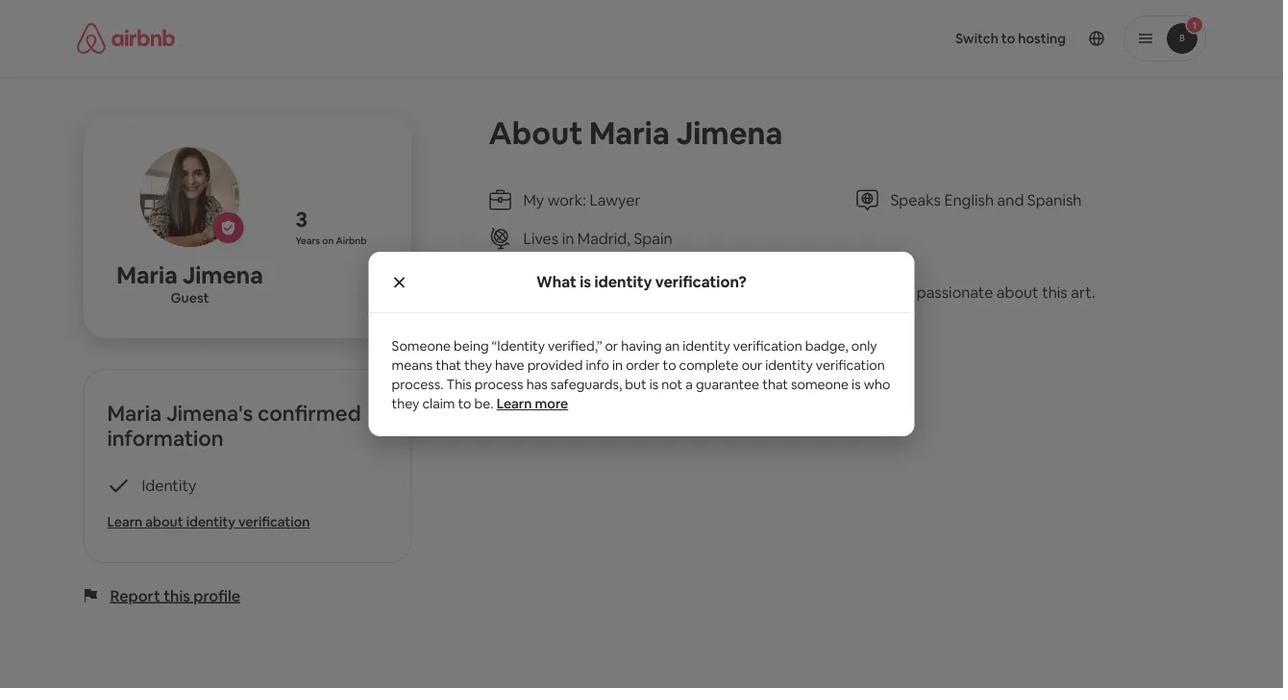 Task type: describe. For each thing, give the bounding box(es) containing it.
jimena's
[[166, 399, 253, 427]]

about
[[489, 112, 583, 153]]

have
[[495, 357, 524, 374]]

be.
[[474, 395, 494, 412]]

show
[[728, 342, 758, 357]]

1 horizontal spatial they
[[464, 357, 492, 374]]

guest
[[171, 289, 209, 307]]

2 horizontal spatial verification
[[816, 357, 885, 374]]

0 horizontal spatial info
[[522, 342, 542, 357]]

3 years on airbnb
[[296, 205, 367, 247]]

"identity
[[492, 337, 545, 355]]

learn more link
[[497, 395, 568, 412]]

provided
[[527, 357, 583, 374]]

has inside the someone being "identity verified," or having an identity verification badge, only means that they have provided info in order to complete our identity verification process. this process has safeguards, but is not a guarantee that someone is who they claim to be.
[[526, 376, 548, 393]]

not
[[662, 376, 683, 393]]

1 horizontal spatial that
[[763, 376, 788, 393]]

what
[[536, 272, 577, 292]]

lives
[[523, 228, 559, 248]]

someone being "identity verified," or having an identity verification badge, only means that they have provided info in order to complete our identity verification process. this process has safeguards, but is not a guarantee that someone is who they claim to be.
[[392, 337, 890, 412]]

identity up someone
[[765, 357, 813, 374]]

1 horizontal spatial about
[[997, 282, 1039, 302]]

being
[[454, 337, 489, 355]]

my
[[523, 190, 544, 210]]

more
[[535, 395, 568, 412]]

airbnb
[[336, 234, 367, 247]]

law.
[[695, 282, 722, 302]]

verified,"
[[548, 337, 602, 355]]

learn about identity verification
[[107, 513, 310, 531]]

a lawyer specializing in trade law. familiar with flamenco and passionate about this art.
[[489, 282, 1096, 302]]

order
[[626, 357, 660, 374]]

my work: lawyer
[[523, 190, 641, 210]]

verification?
[[655, 272, 747, 292]]

1 vertical spatial this
[[164, 586, 190, 606]]

maria jimena's confirmed information
[[107, 399, 361, 452]]

0 vertical spatial and
[[997, 190, 1024, 210]]

complete
[[679, 357, 739, 374]]

0 horizontal spatial to
[[458, 395, 472, 412]]

learn for learn about identity verification
[[107, 513, 143, 531]]

in inside the someone being "identity verified," or having an identity verification badge, only means that they have provided info in order to complete our identity verification process. this process has safeguards, but is not a guarantee that someone is who they claim to be.
[[612, 357, 623, 374]]

our
[[742, 357, 763, 374]]

identity down madrid, spain
[[595, 272, 652, 292]]

profile element
[[665, 0, 1206, 77]]

show original button
[[728, 342, 801, 358]]

this
[[447, 376, 472, 393]]

identity inside "learn about identity verification" button
[[186, 513, 235, 531]]

original
[[760, 342, 801, 357]]

been
[[565, 342, 592, 357]]

specializing
[[553, 282, 635, 302]]

trade
[[653, 282, 692, 302]]

report this profile button
[[110, 586, 240, 606]]

process
[[475, 376, 523, 393]]

years
[[296, 234, 320, 247]]

2 horizontal spatial is
[[852, 376, 861, 393]]

process.
[[392, 376, 444, 393]]

a
[[686, 376, 693, 393]]

claim
[[422, 395, 455, 412]]



Task type: vqa. For each thing, say whether or not it's contained in the screenshot.
"original"
yes



Task type: locate. For each thing, give the bounding box(es) containing it.
learn down identity
[[107, 513, 143, 531]]

maria jimena user profile image
[[140, 147, 240, 247], [140, 147, 240, 247]]

is right what
[[580, 272, 591, 292]]

0 vertical spatial that
[[436, 357, 461, 374]]

spanish
[[1027, 190, 1082, 210]]

learn down process
[[497, 395, 532, 412]]

with
[[783, 282, 813, 302]]

info up safeguards, on the bottom
[[586, 357, 609, 374]]

1 horizontal spatial info
[[586, 357, 609, 374]]

0 vertical spatial has
[[544, 342, 563, 357]]

0 vertical spatial jimena
[[676, 112, 783, 153]]

and
[[997, 190, 1024, 210], [887, 282, 913, 302]]

is left who
[[852, 376, 861, 393]]

1 horizontal spatial this
[[1042, 282, 1068, 302]]

1 vertical spatial and
[[887, 282, 913, 302]]

2 vertical spatial maria
[[107, 399, 162, 427]]

0 horizontal spatial and
[[887, 282, 913, 302]]

learn inside button
[[107, 513, 143, 531]]

1 vertical spatial that
[[763, 376, 788, 393]]

verification up our
[[733, 337, 802, 355]]

in right lives
[[562, 228, 574, 248]]

learn
[[497, 395, 532, 412], [107, 513, 143, 531]]

0 horizontal spatial about
[[145, 513, 183, 531]]

jimena
[[676, 112, 783, 153], [182, 260, 263, 290]]

verification down only
[[816, 357, 885, 374]]

familiar
[[725, 282, 779, 302]]

2 vertical spatial in
[[612, 357, 623, 374]]

on
[[322, 234, 334, 247]]

0 horizontal spatial in
[[562, 228, 574, 248]]

0 horizontal spatial they
[[392, 395, 420, 412]]

about right passionate
[[997, 282, 1039, 302]]

maria inside maria jimena's confirmed information
[[107, 399, 162, 427]]

safeguards,
[[551, 376, 622, 393]]

report
[[110, 586, 160, 606]]

information
[[107, 424, 224, 452]]

about inside button
[[145, 513, 183, 531]]

1 horizontal spatial and
[[997, 190, 1024, 210]]

speaks english and spanish
[[891, 190, 1082, 210]]

has left been
[[544, 342, 563, 357]]

0 horizontal spatial is
[[580, 272, 591, 292]]

automatically
[[595, 342, 666, 357]]

only
[[852, 337, 877, 355]]

1 horizontal spatial is
[[650, 376, 659, 393]]

0 vertical spatial about
[[997, 282, 1039, 302]]

info right some
[[522, 342, 542, 357]]

0 vertical spatial they
[[464, 357, 492, 374]]

1 vertical spatial maria
[[117, 260, 178, 290]]

who
[[864, 376, 890, 393]]

1 vertical spatial learn
[[107, 513, 143, 531]]

lawyer
[[503, 282, 549, 302]]

work: lawyer
[[548, 190, 641, 210]]

and right flamenco
[[887, 282, 913, 302]]

learn inside the what is identity verification? dialog
[[497, 395, 532, 412]]

they
[[464, 357, 492, 374], [392, 395, 420, 412]]

jimena inside maria jimena guest
[[182, 260, 263, 290]]

0 vertical spatial maria
[[589, 112, 670, 153]]

identity up complete
[[683, 337, 730, 355]]

1 vertical spatial to
[[458, 395, 472, 412]]

this left art.
[[1042, 282, 1068, 302]]

3
[[296, 205, 308, 233]]

0 vertical spatial this
[[1042, 282, 1068, 302]]

they down process.
[[392, 395, 420, 412]]

speaks
[[891, 190, 941, 210]]

profile
[[194, 586, 240, 606]]

in
[[562, 228, 574, 248], [638, 282, 650, 302], [612, 357, 623, 374]]

maria for jimena
[[117, 260, 178, 290]]

info
[[522, 342, 542, 357], [586, 357, 609, 374]]

0 vertical spatial to
[[663, 357, 676, 374]]

0 vertical spatial in
[[562, 228, 574, 248]]

confirmed
[[258, 399, 361, 427]]

learn for learn more
[[497, 395, 532, 412]]

to up not
[[663, 357, 676, 374]]

identity down identity
[[186, 513, 235, 531]]

flamenco
[[817, 282, 883, 302]]

what is identity verification?
[[536, 272, 747, 292]]

1 vertical spatial they
[[392, 395, 420, 412]]

learn more
[[497, 395, 568, 412]]

is
[[580, 272, 591, 292], [650, 376, 659, 393], [852, 376, 861, 393]]

an
[[665, 337, 680, 355]]

this left profile
[[164, 586, 190, 606]]

this
[[1042, 282, 1068, 302], [164, 586, 190, 606]]

0 horizontal spatial verification
[[238, 513, 310, 531]]

verification
[[733, 337, 802, 355], [816, 357, 885, 374], [238, 513, 310, 531]]

english
[[944, 190, 994, 210]]

to left be.
[[458, 395, 472, 412]]

verification inside button
[[238, 513, 310, 531]]

that up this
[[436, 357, 461, 374]]

has
[[544, 342, 563, 357], [526, 376, 548, 393]]

about maria jimena
[[489, 112, 783, 153]]

but
[[625, 376, 647, 393]]

madrid, spain
[[578, 228, 673, 248]]

has up learn more link
[[526, 376, 548, 393]]

art.
[[1071, 282, 1096, 302]]

in down or
[[612, 357, 623, 374]]

and right english
[[997, 190, 1024, 210]]

0 horizontal spatial this
[[164, 586, 190, 606]]

1 vertical spatial about
[[145, 513, 183, 531]]

someone
[[392, 337, 451, 355]]

they down being
[[464, 357, 492, 374]]

1 vertical spatial verification
[[816, 357, 885, 374]]

or
[[605, 337, 618, 355]]

that down our
[[763, 376, 788, 393]]

maria
[[589, 112, 670, 153], [117, 260, 178, 290], [107, 399, 162, 427]]

0 horizontal spatial jimena
[[182, 260, 263, 290]]

0 horizontal spatial that
[[436, 357, 461, 374]]

2 vertical spatial verification
[[238, 513, 310, 531]]

passionate
[[917, 282, 993, 302]]

report this profile
[[110, 586, 240, 606]]

maria for jimena's
[[107, 399, 162, 427]]

identity
[[142, 475, 196, 495]]

some
[[489, 342, 519, 357]]

badge,
[[805, 337, 849, 355]]

0 horizontal spatial learn
[[107, 513, 143, 531]]

maria inside maria jimena guest
[[117, 260, 178, 290]]

lives in madrid, spain
[[523, 228, 673, 248]]

info inside the someone being "identity verified," or having an identity verification badge, only means that they have provided info in order to complete our identity verification process. this process has safeguards, but is not a guarantee that someone is who they claim to be.
[[586, 357, 609, 374]]

1 horizontal spatial in
[[612, 357, 623, 374]]

in left trade
[[638, 282, 650, 302]]

is left not
[[650, 376, 659, 393]]

maria jimena guest
[[117, 260, 263, 307]]

about
[[997, 282, 1039, 302], [145, 513, 183, 531]]

what is identity verification? dialog
[[369, 252, 915, 436]]

means
[[392, 357, 433, 374]]

having
[[621, 337, 662, 355]]

1 vertical spatial jimena
[[182, 260, 263, 290]]

guarantee
[[696, 376, 760, 393]]

1 vertical spatial has
[[526, 376, 548, 393]]

about down identity
[[145, 513, 183, 531]]

1 horizontal spatial learn
[[497, 395, 532, 412]]

1 horizontal spatial verification
[[733, 337, 802, 355]]

verification up profile
[[238, 513, 310, 531]]

to
[[663, 357, 676, 374], [458, 395, 472, 412]]

0 vertical spatial verification
[[733, 337, 802, 355]]

identity
[[595, 272, 652, 292], [683, 337, 730, 355], [765, 357, 813, 374], [186, 513, 235, 531]]

a
[[489, 282, 500, 302]]

translated.
[[669, 342, 726, 357]]

learn about identity verification button
[[107, 512, 388, 532]]

1 horizontal spatial jimena
[[676, 112, 783, 153]]

2 horizontal spatial in
[[638, 282, 650, 302]]

1 vertical spatial in
[[638, 282, 650, 302]]

0 vertical spatial learn
[[497, 395, 532, 412]]

some info has been automatically translated. show original
[[489, 342, 801, 357]]

someone
[[791, 376, 849, 393]]

that
[[436, 357, 461, 374], [763, 376, 788, 393]]

verified host image
[[221, 220, 236, 236]]

1 horizontal spatial to
[[663, 357, 676, 374]]



